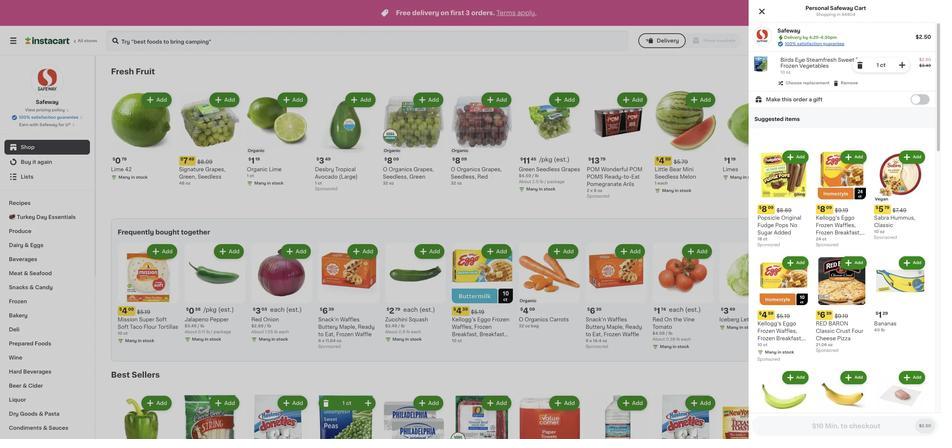 Task type: locate. For each thing, give the bounding box(es) containing it.
$ 4 59 up kellogg's eggo frozen waffles, frozen breakfast, breakfast food, original
[[759, 311, 774, 319]]

stock
[[136, 175, 148, 179], [748, 175, 759, 179], [272, 181, 284, 185], [544, 187, 555, 191], [680, 189, 691, 193], [816, 192, 827, 196], [884, 196, 895, 200], [744, 326, 756, 330], [209, 338, 221, 342], [276, 338, 288, 342], [410, 338, 422, 342], [143, 339, 154, 343], [811, 339, 823, 343], [677, 345, 689, 349], [782, 350, 794, 354]]

/pkg (est.) inside $11.45 per package (estimated) element
[[539, 156, 570, 162]]

2 up the honeycrisp at the right top of page
[[795, 157, 800, 165]]

/pkg right 38
[[204, 307, 217, 313]]

79 for 13
[[600, 157, 606, 161]]

94804
[[842, 13, 855, 17], [762, 38, 781, 43]]

0 horizontal spatial $ 4 09
[[119, 307, 134, 315]]

tomato
[[653, 325, 672, 330]]

all stores
[[78, 39, 97, 43]]

waffle for snack'n waffles buttery maple, ready to eat, frozen waffle 6 x 14.4 oz
[[622, 332, 639, 337]]

remove birds eye steamfresh sweet peas frozen vegetables image
[[856, 61, 864, 70]]

0 horizontal spatial $5.19
[[137, 310, 150, 315]]

green inside the o organics grapes, seedless, green 32 oz
[[409, 174, 425, 179]]

1 horizontal spatial breakfast
[[758, 343, 782, 349]]

$ 4 39
[[453, 307, 468, 315]]

2 up zucchini at the left bottom
[[389, 307, 394, 315]]

0 horizontal spatial 2
[[389, 307, 394, 315]]

lime
[[111, 167, 124, 172], [269, 167, 282, 172]]

4:20- up peas
[[849, 38, 865, 43]]

sponsored badge image down kellogg's eggo frozen waffles, frozen breakfast, breakfast food, original
[[758, 358, 780, 362]]

poms
[[587, 174, 603, 179]]

$8.09 original price: $8.69 element
[[758, 205, 810, 214]]

$ inside the '$ 6 89'
[[860, 157, 863, 161]]

snack'n inside snack'n waffles buttery maple, ready to eat, frozen waffle 6 x 11.64 oz
[[318, 317, 339, 322]]

prepared
[[9, 341, 33, 346]]

74
[[661, 308, 666, 312]]

59 inside "section"
[[797, 308, 802, 312]]

waffles for snack'n waffles buttery maple, ready to eat, frozen waffle 6 x 11.64 oz
[[340, 317, 360, 322]]

/ up 0.11
[[198, 324, 199, 328]]

10
[[780, 70, 785, 74], [874, 230, 879, 234], [118, 332, 122, 336], [452, 339, 457, 343], [758, 343, 762, 347]]

$ 3 49 for iceberg lettuce
[[721, 307, 735, 315]]

8 up $8.09 original price: $9.19 element
[[859, 189, 861, 193]]

condiments & sauces
[[9, 426, 68, 431]]

2 all from the top
[[849, 373, 856, 378]]

(est.) inside $2.79 each (estimated) element
[[419, 307, 435, 313]]

x inside pom wonderful pom poms ready-to-eat pomegranate arils 2 x 8 oz
[[590, 189, 593, 193]]

2 eat from the left
[[866, 174, 875, 179]]

increment quantity of birds eye steamfresh sweet peas frozen vegetables image
[[898, 61, 907, 70], [364, 399, 373, 408]]

pom inside pom wonderful ready- to-eat pomegranate arils 8 oz
[[859, 167, 872, 172]]

& left eggs
[[25, 243, 29, 248]]

bananas
[[874, 321, 897, 326]]

0 horizontal spatial 5
[[786, 332, 789, 336]]

0 vertical spatial item carousel region
[[111, 64, 921, 212]]

1 horizontal spatial 59
[[768, 312, 774, 316]]

increment quantity of birds eye steamfresh sweet peas frozen vegetables image for remove birds eye steamfresh sweet peas frozen vegetables icon
[[898, 61, 907, 70]]

product group containing 1 ct
[[315, 394, 377, 439]]

/pkg (est.) inside $0.38 per package (estimated) element
[[204, 307, 234, 313]]

product group
[[111, 91, 173, 182], [179, 91, 241, 186], [247, 91, 309, 188], [315, 91, 377, 193], [383, 91, 445, 186], [451, 91, 513, 186], [519, 91, 581, 194], [587, 91, 649, 200], [655, 91, 717, 195], [723, 91, 785, 182], [791, 91, 853, 198], [859, 91, 921, 209], [758, 149, 810, 249], [816, 149, 868, 250], [874, 149, 927, 242], [118, 243, 179, 346], [185, 243, 245, 344], [251, 243, 312, 344], [318, 243, 379, 351], [385, 243, 446, 344], [452, 243, 513, 345], [519, 243, 580, 329], [586, 243, 647, 351], [653, 243, 714, 352], [719, 243, 780, 332], [786, 243, 847, 346], [853, 243, 914, 351], [758, 255, 810, 364], [816, 255, 868, 355], [874, 255, 927, 333], [758, 370, 810, 439], [816, 370, 868, 439], [874, 370, 927, 439], [111, 394, 173, 439], [179, 394, 241, 439], [247, 394, 309, 439], [315, 394, 377, 439], [383, 394, 445, 439], [451, 394, 513, 439], [519, 394, 581, 439], [587, 394, 649, 439], [655, 394, 717, 439], [723, 394, 785, 439], [791, 394, 853, 439], [859, 394, 921, 439]]

$ up signature
[[180, 157, 183, 161]]

section containing 4
[[111, 218, 924, 362]]

seedless inside signature grapes, green, seedless 48 oz
[[198, 174, 222, 179]]

vegan
[[875, 197, 888, 201]]

snack'n up "11.64" in the bottom of the page
[[318, 317, 339, 322]]

beverages
[[9, 257, 37, 262], [23, 369, 51, 375]]

0 vertical spatial 0
[[115, 157, 121, 165]]

each inside red on the vine tomato $4.59 / lb about 0.38 lb each
[[681, 338, 691, 342]]

2 $ 1 19 from the left
[[248, 157, 260, 165]]

wonderful inside pom wonderful pom poms ready-to-eat pomegranate arils 2 x 8 oz
[[601, 167, 628, 172]]

0 vertical spatial pomegranate
[[876, 174, 911, 179]]

0 vertical spatial $2.50
[[916, 34, 931, 40]]

2 horizontal spatial to
[[899, 325, 905, 330]]

1 horizontal spatial arils
[[859, 182, 870, 187]]

crust
[[836, 329, 850, 334]]

guarantee up u® on the left top of the page
[[57, 115, 78, 120]]

1 horizontal spatial /pkg (est.)
[[539, 156, 570, 162]]

1 horizontal spatial eggo
[[783, 321, 796, 326]]

1 horizontal spatial $ 4 59
[[788, 307, 802, 315]]

eggo inside "kellogg's eggo frozen waffles, frozen breakfast, breakfast food, buttermilk"
[[477, 317, 491, 322]]

1 ct for remove birds eye steamfresh sweet peas frozen vegetables icon
[[877, 63, 886, 68]]

free delivery on first 3 orders. terms apply.
[[396, 10, 537, 16]]

0 horizontal spatial breakfast,
[[452, 332, 478, 337]]

$ 3 03
[[253, 307, 267, 315]]

safeway link
[[31, 64, 63, 106]]

$4.09 original price: $5.19 element
[[118, 307, 179, 316]]

each down little
[[658, 181, 668, 185]]

0 horizontal spatial package
[[214, 330, 231, 334]]

organics for 5
[[792, 317, 816, 322]]

peas
[[856, 57, 868, 63]]

11
[[523, 157, 530, 165]]

view all (40+)
[[835, 69, 871, 74]]

frequently
[[118, 229, 154, 235]]

red inside o organics grapes, seedless, red 32 oz
[[477, 174, 488, 179]]

package down pepper
[[214, 330, 231, 334]]

o inside 'o organics carrots 32 oz bag'
[[519, 317, 523, 322]]

0 vertical spatial 18
[[801, 157, 805, 161]]

100% satisfaction guarantee inside button
[[19, 115, 78, 120]]

1 horizontal spatial maple,
[[607, 325, 624, 330]]

$ 3 49 up desbry
[[316, 157, 331, 165]]

o inside o organics grapes, seedless, red 32 oz
[[451, 167, 455, 172]]

safeway down 100% satisfaction guarantee button
[[39, 123, 57, 127]]

4 inside "element"
[[456, 307, 462, 315]]

o for o organics grapes, seedless, green
[[383, 167, 387, 172]]

(est.) up apples
[[824, 156, 840, 162]]

2 arils from the left
[[859, 182, 870, 187]]

1 horizontal spatial eat
[[866, 174, 875, 179]]

lb right '1.05'
[[274, 330, 278, 334]]

waffles, for kellogg's eggo frozen waffles, frozen breakfast, breakfast food, original
[[776, 329, 797, 334]]

1 vertical spatial 100% satisfaction guarantee
[[19, 115, 78, 120]]

waffles, down $ 4 39
[[452, 325, 473, 330]]

foods
[[35, 341, 51, 346]]

breakfast for kellogg's eggo frozen waffles, frozen breakfast, breakfast food, buttermilk
[[480, 332, 504, 337]]

2 horizontal spatial pom
[[859, 167, 872, 172]]

3 up desbry
[[319, 157, 324, 165]]

1 19 from the left
[[731, 157, 736, 161]]

3 pom from the left
[[859, 167, 872, 172]]

red for 3
[[251, 317, 262, 322]]

lb up 0.62
[[807, 178, 810, 182]]

baby
[[817, 317, 830, 322]]

1 horizontal spatial 10 ct
[[758, 343, 767, 347]]

sponsored badge image down poms
[[587, 194, 609, 199]]

waffle inside snack'n waffles wild blueberry, ready to eat, frozen waffle
[[883, 332, 900, 337]]

each (est.) for 2
[[403, 307, 435, 313]]

to- inside pom wonderful ready- to-eat pomegranate arils 8 oz
[[859, 174, 866, 179]]

satisfaction
[[797, 42, 822, 46], [31, 115, 56, 120]]

1 horizontal spatial snack'n
[[586, 317, 606, 322]]

2 horizontal spatial grapes,
[[482, 167, 502, 172]]

food, inside "kellogg's eggo frozen waffles, frozen breakfast, breakfast food, buttermilk"
[[452, 339, 467, 345]]

2 lime from the left
[[269, 167, 282, 172]]

0 inside $0.38 per package (estimated) element
[[189, 307, 194, 315]]

buttery inside snack'n waffles buttery maple, ready to eat, frozen waffle 6 x 14.4 oz
[[586, 325, 605, 330]]

& left candy
[[29, 285, 34, 290]]

$11.45 per package (estimated) element
[[519, 156, 581, 166]]

1 horizontal spatial wonderful
[[873, 167, 900, 172]]

item carousel region containing fresh fruit
[[111, 64, 921, 212]]

$3.49
[[919, 64, 931, 68], [791, 178, 803, 182], [185, 324, 197, 328], [385, 324, 397, 328]]

10 for eye
[[780, 70, 785, 74]]

🦃 turkey day essentials
[[9, 215, 76, 220]]

waffles, for kellogg's eggo frozen waffles, frozen breakfast, breakfast food, buttermilk
[[452, 325, 473, 330]]

0 horizontal spatial lime
[[111, 167, 124, 172]]

eggo for kellogg's eggo frozen waffles, frozen breakfast, breakfast food, buttermilk
[[477, 317, 491, 322]]

$5.19 right $ 4 39
[[471, 310, 484, 315]]

$ inside $ 2 18 each (est.) $2.87 honeycrisp apples $3.49 / lb about 0.62 lb each
[[792, 157, 795, 161]]

5 inside the $ 5 79 $7.49 sabra hummus, classic 10 oz
[[878, 205, 884, 213]]

100% up earn
[[19, 115, 30, 120]]

fresh
[[111, 68, 134, 75]]

many in stock down 0.8
[[393, 338, 422, 342]]

1 lime from the left
[[111, 167, 124, 172]]

1 horizontal spatial $ 4 09
[[520, 307, 535, 315]]

1 vertical spatial guarantee
[[57, 115, 78, 120]]

0 horizontal spatial breakfast
[[480, 332, 504, 337]]

kellogg's down $ 4 39
[[452, 317, 476, 322]]

1 horizontal spatial green
[[519, 167, 535, 172]]

2 horizontal spatial waffle
[[883, 332, 900, 337]]

0 horizontal spatial eggo
[[477, 317, 491, 322]]

on
[[441, 10, 449, 16]]

maple, for snack'n waffles buttery maple, ready to eat, frozen waffle 6 x 11.64 oz
[[339, 325, 357, 330]]

49 up desbry
[[325, 157, 331, 161]]

$ 3 49 inside "section"
[[721, 307, 735, 315]]

1 horizontal spatial by
[[841, 38, 848, 43]]

kellogg's down $4.59 original price: $5.19 'element'
[[758, 321, 781, 326]]

0 horizontal spatial delivery
[[657, 38, 679, 43]]

about inside the 'green seedless grapes $4.59 / lb about 2.5 lb / package'
[[519, 180, 531, 184]]

about inside zucchini squash $3.49 / lb about 0.8 lb each
[[385, 330, 398, 334]]

product group containing 7
[[179, 91, 241, 186]]

eat, inside snack'n waffles wild blueberry, ready to eat, frozen waffle
[[853, 332, 863, 337]]

1 vertical spatial soft
[[118, 325, 129, 330]]

1 all from the top
[[849, 69, 856, 74]]

2 wonderful from the left
[[873, 167, 900, 172]]

1 eat from the left
[[631, 174, 640, 179]]

0 horizontal spatial eat
[[631, 174, 640, 179]]

item carousel region
[[111, 64, 921, 212], [118, 240, 924, 358], [111, 368, 921, 439]]

1 wonderful from the left
[[601, 167, 628, 172]]

oz inside snack'n waffles buttery maple, ready to eat, frozen waffle 6 x 11.64 oz
[[337, 339, 341, 343]]

1 waffle from the left
[[355, 332, 372, 337]]

buttery up "11.64" in the bottom of the page
[[318, 325, 338, 330]]

buttery
[[318, 325, 338, 330], [586, 325, 605, 330]]

$ 8 09 for o organics grapes, seedless, red
[[452, 157, 467, 165]]

waffles inside snack'n waffles buttery maple, ready to eat, frozen waffle 6 x 14.4 oz
[[607, 317, 627, 322]]

snack'n waffles buttery maple, ready to eat, frozen waffle 6 x 14.4 oz
[[586, 317, 642, 343]]

ready-
[[901, 167, 920, 172], [605, 174, 624, 179]]

$ 4 09 up mission
[[119, 307, 134, 315]]

$ inside $ 7 49
[[180, 157, 183, 161]]

$ up limes
[[724, 157, 727, 161]]

items
[[785, 116, 800, 122]]

3 inside $3.03 each (estimated) element
[[256, 307, 261, 315]]

2 horizontal spatial $5.19
[[776, 314, 790, 319]]

8 up popsicle
[[762, 205, 767, 213]]

3 up iceberg
[[724, 307, 729, 315]]

$ 1 19 for limes
[[724, 157, 736, 165]]

policy
[[52, 108, 65, 112]]

1 horizontal spatial breakfast,
[[776, 336, 803, 341]]

(est.) up grapes
[[554, 156, 570, 162]]

1 horizontal spatial 100% satisfaction guarantee
[[785, 42, 844, 46]]

2 horizontal spatial delivery
[[815, 38, 839, 43]]

$3.49 down 1 button
[[919, 64, 931, 68]]

to inside snack'n waffles wild blueberry, ready to eat, frozen waffle
[[899, 325, 905, 330]]

vine
[[683, 317, 695, 322]]

2 horizontal spatial 49
[[730, 308, 735, 312]]

6
[[863, 157, 868, 165], [322, 307, 328, 315], [590, 307, 595, 315], [857, 307, 863, 315], [820, 311, 825, 319], [318, 339, 321, 343], [586, 339, 588, 343]]

2 to- from the left
[[859, 174, 866, 179]]

pom for to-
[[859, 167, 872, 172]]

59 up little
[[665, 157, 671, 161]]

1 vertical spatial 2
[[587, 189, 589, 193]]

0.11
[[198, 330, 205, 334]]

iceberg lettuce
[[719, 317, 761, 322]]

79 for 0
[[122, 157, 127, 161]]

satisfaction inside 100% satisfaction guarantee link
[[797, 42, 822, 46]]

lime inside organic lime 1 ct
[[269, 167, 282, 172]]

pomegranate up "vegan"
[[876, 174, 911, 179]]

1 vertical spatial original
[[758, 351, 778, 356]]

1 $ 4 09 from the left
[[119, 307, 134, 315]]

grapes, for o organics grapes, seedless, red
[[482, 167, 502, 172]]

maple, for snack'n waffles buttery maple, ready to eat, frozen waffle 6 x 14.4 oz
[[607, 325, 624, 330]]

0 vertical spatial 100% satisfaction guarantee
[[785, 42, 844, 46]]

breakfast, inside kellogg's eggo frozen waffles, frozen breakfast, breakfast food, original
[[776, 336, 803, 341]]

seedless, inside o organics grapes, seedless, red 32 oz
[[451, 174, 476, 179]]

$4.39 original price: $5.19 element
[[452, 307, 513, 316]]

2 waffle from the left
[[622, 332, 639, 337]]

1 maple, from the left
[[339, 325, 357, 330]]

0 vertical spatial soft
[[156, 317, 167, 322]]

42
[[125, 167, 132, 172]]

0 vertical spatial view
[[835, 69, 848, 74]]

beer & cider link
[[4, 379, 90, 393]]

bakery link
[[4, 309, 90, 323]]

wonderful for pomegranate
[[873, 167, 900, 172]]

1 seedless, from the left
[[383, 174, 408, 179]]

$ 4 09
[[119, 307, 134, 315], [520, 307, 535, 315]]

2 horizontal spatial kellogg's
[[816, 215, 840, 221]]

1 horizontal spatial classic
[[874, 223, 893, 228]]

u®
[[65, 123, 71, 127]]

sponsored badge image down 21.06
[[816, 349, 838, 353]]

$5.79 original price: $7.49 element
[[874, 205, 927, 214]]

10 for super
[[118, 332, 122, 336]]

1 horizontal spatial 0
[[189, 307, 194, 315]]

/ up 0.38
[[666, 332, 668, 336]]

10 inside birds eye steamfresh sweet peas frozen vegetables 10 oz
[[780, 70, 785, 74]]

2 horizontal spatial breakfast
[[816, 238, 841, 243]]

sponsored badge image down "11.64" in the bottom of the page
[[318, 345, 341, 349]]

limited time offer region
[[0, 0, 919, 26]]

1 vertical spatial 100%
[[19, 115, 30, 120]]

lb right 0.8
[[406, 330, 410, 334]]

0 vertical spatial original
[[781, 215, 801, 221]]

0 vertical spatial ready-
[[901, 167, 920, 172]]

grapes, inside o organics grapes, seedless, red 32 oz
[[482, 167, 502, 172]]

2 horizontal spatial eggo
[[841, 215, 855, 221]]

0 vertical spatial classic
[[874, 223, 893, 228]]

$ left 89
[[860, 157, 863, 161]]

0 horizontal spatial kellogg's
[[452, 317, 476, 322]]

(est.) for 1
[[685, 307, 701, 313]]

breakfast for kellogg's eggo frozen waffles, frozen breakfast, breakfast food, original
[[758, 343, 782, 349]]

0 horizontal spatial $ 4 59
[[759, 311, 774, 319]]

3 waffle from the left
[[883, 332, 900, 337]]

10 down lettuce
[[758, 343, 762, 347]]

(est.) for 2
[[419, 307, 435, 313]]

2 vertical spatial breakfast
[[758, 343, 782, 349]]

1 horizontal spatial 4:30pm
[[865, 38, 887, 43]]

1 horizontal spatial seedless,
[[451, 174, 476, 179]]

gift
[[813, 97, 823, 102]]

10 down birds
[[780, 70, 785, 74]]

eggo for kellogg's eggo frozen waffles, frozen breakfast, breakfast food, original
[[783, 321, 796, 326]]

1 vertical spatial 0
[[189, 307, 194, 315]]

1 horizontal spatial 32
[[451, 181, 456, 185]]

2 pom from the left
[[629, 167, 642, 172]]

kellogg's inside "kellogg's eggo frozen waffles, frozen breakfast, breakfast food, buttermilk"
[[452, 317, 476, 322]]

0 vertical spatial $ 3 49
[[316, 157, 331, 165]]

with
[[30, 123, 38, 127]]

0 horizontal spatial $ 3 49
[[316, 157, 331, 165]]

$ up desbry
[[316, 157, 319, 161]]

flour
[[144, 325, 157, 330]]

organics inside o organics grapes, seedless, red 32 oz
[[457, 167, 480, 172]]

classic down 'sabra'
[[874, 223, 893, 228]]

safeway up shopping
[[830, 6, 853, 11]]

each (est.) inside $2.79 each (estimated) element
[[403, 307, 435, 313]]

7
[[183, 157, 188, 165]]

item carousel region containing 4
[[118, 240, 924, 358]]

$ 8 09 up o organics grapes, seedless, red 32 oz
[[452, 157, 467, 165]]

breakfast, up 'homestyle' on the bottom right of the page
[[835, 230, 861, 235]]

each down squash
[[411, 330, 421, 334]]

3 ready from the left
[[881, 325, 898, 330]]

hard beverages link
[[4, 365, 90, 379]]

2 maple, from the left
[[607, 325, 624, 330]]

seedless down little
[[655, 174, 679, 179]]

pops
[[775, 223, 788, 228]]

0 vertical spatial 100%
[[785, 42, 796, 46]]

10 ct inside item carousel region
[[452, 339, 462, 343]]

/ up 0.8
[[398, 324, 400, 328]]

sponsored badge image down 'sabra'
[[874, 236, 897, 240]]

4:30pm up peas
[[865, 38, 887, 43]]

09 inside the $ 8 09 $9.19 kellogg's eggo frozen waffles, frozen breakfast, breakfast food, homestyle
[[826, 206, 832, 210]]

1 horizontal spatial guarantee
[[823, 42, 844, 46]]

$ 3 49 for desbry tropical avocado (large)
[[316, 157, 331, 165]]

waffle for snack'n waffles wild blueberry, ready to eat, frozen waffle
[[883, 332, 900, 337]]

1 horizontal spatial package
[[547, 180, 565, 184]]

package inside the 'green seedless grapes $4.59 / lb about 2.5 lb / package'
[[547, 180, 565, 184]]

on
[[664, 317, 672, 322]]

$2.89
[[251, 324, 263, 328]]

frozen inside snack'n waffles buttery maple, ready to eat, frozen waffle 6 x 14.4 oz
[[604, 332, 621, 337]]

to- inside pom wonderful pom poms ready-to-eat pomegranate arils 2 x 8 oz
[[624, 174, 631, 179]]

delivery by 4:20-4:30pm up 100% satisfaction guarantee link
[[784, 36, 837, 40]]

lists
[[21, 174, 33, 179]]

0 horizontal spatial 19
[[255, 157, 260, 161]]

100% satisfaction guarantee down view pricing policy link
[[19, 115, 78, 120]]

1 snack'n from the left
[[318, 317, 339, 322]]

(est.) inside $3.03 each (estimated) element
[[286, 307, 302, 313]]

all left the (30+)
[[849, 373, 856, 378]]

a
[[809, 97, 812, 102]]

3 inside limited time offer region
[[466, 10, 470, 16]]

food, left buttermilk
[[452, 339, 467, 345]]

0 horizontal spatial 100%
[[19, 115, 30, 120]]

liquor link
[[4, 393, 90, 407]]

eggo inside kellogg's eggo frozen waffles, frozen breakfast, breakfast food, original
[[783, 321, 796, 326]]

wonderful
[[601, 167, 628, 172], [873, 167, 900, 172]]

eat, up 14.4
[[592, 332, 602, 337]]

0.8
[[399, 330, 405, 334]]

seafood
[[29, 271, 52, 276]]

$ 1 19
[[724, 157, 736, 165], [248, 157, 260, 165]]

None search field
[[106, 30, 629, 51]]

& for beer
[[23, 383, 27, 389]]

buttermilk
[[468, 339, 495, 345]]

1 buttery from the left
[[318, 325, 338, 330]]

$1.74 each (estimated) element
[[653, 307, 714, 316]]

0 horizontal spatial $ 8 09
[[384, 157, 399, 165]]

delivery button
[[638, 33, 686, 48]]

5 down "spinach" on the bottom right
[[786, 332, 789, 336]]

(30+)
[[857, 373, 871, 378]]

8
[[387, 157, 392, 165], [455, 157, 460, 165], [594, 189, 597, 193], [859, 189, 861, 193], [762, 205, 767, 213], [820, 205, 825, 213]]

(est.) up pepper
[[218, 307, 234, 313]]

popsicle original fudge pops no sugar added 18 ct
[[758, 215, 801, 241]]

2 horizontal spatial 59
[[797, 308, 802, 312]]

/pkg right the 45
[[539, 156, 552, 162]]

iceberg
[[719, 317, 739, 322]]

10 down mission
[[118, 332, 122, 336]]

hard beverages
[[9, 369, 51, 375]]

2 seedless, from the left
[[451, 174, 476, 179]]

eat, for snack'n waffles wild blueberry, ready to eat, frozen waffle
[[853, 332, 863, 337]]

& inside "link"
[[24, 271, 28, 276]]

2 horizontal spatial 2
[[795, 157, 800, 165]]

ready for snack'n waffles wild blueberry, ready to eat, frozen waffle
[[881, 325, 898, 330]]

eat
[[631, 174, 640, 179], [866, 174, 875, 179]]

buttery up 14.4
[[586, 325, 605, 330]]

38
[[195, 308, 201, 312]]

1 eat, from the left
[[325, 332, 335, 337]]

in inside personal safeway cart shopping in 94804
[[837, 13, 841, 17]]

(est.) for 11
[[554, 156, 570, 162]]

seedless, inside the o organics grapes, seedless, green 32 oz
[[383, 174, 408, 179]]

view left the (30+)
[[835, 373, 848, 378]]

0 vertical spatial breakfast
[[816, 238, 841, 243]]

many in stock
[[118, 175, 148, 179], [730, 175, 759, 179], [254, 181, 284, 185], [526, 187, 555, 191], [662, 189, 691, 193], [798, 192, 827, 196], [866, 196, 895, 200], [727, 326, 756, 330], [192, 338, 221, 342], [259, 338, 288, 342], [393, 338, 422, 342], [125, 339, 154, 343], [794, 339, 823, 343], [660, 345, 689, 349], [765, 350, 794, 354]]

3 eat, from the left
[[853, 332, 863, 337]]

/pkg inside $0.38 per package (estimated) element
[[204, 307, 217, 313]]

x for 6
[[589, 339, 592, 343]]

pom up poms
[[587, 167, 600, 172]]

0 horizontal spatial food,
[[452, 339, 467, 345]]

buttery inside snack'n waffles buttery maple, ready to eat, frozen waffle 6 x 11.64 oz
[[318, 325, 338, 330]]

1 horizontal spatial original
[[781, 215, 801, 221]]

2 eat, from the left
[[592, 332, 602, 337]]

each (est.) inside $1.74 each (estimated) element
[[669, 307, 701, 313]]

all
[[849, 69, 856, 74], [849, 373, 856, 378]]

kellogg's down $8.09 original price: $9.19 element
[[816, 215, 840, 221]]

section
[[111, 218, 924, 362]]

19 up limes
[[731, 157, 736, 161]]

$5.19 for kellogg's eggo frozen waffles, frozen breakfast, breakfast food, buttermilk
[[471, 310, 484, 315]]

1 vertical spatial pomegranate
[[587, 182, 622, 187]]

2 snack'n from the left
[[586, 317, 606, 322]]

ct inside desbry tropical avocado (large) 1 ct
[[318, 181, 322, 185]]

personal safeway cart shopping in 94804
[[806, 6, 866, 17]]

1 grapes, from the left
[[205, 167, 225, 172]]

seedless down '$8.09'
[[198, 174, 222, 179]]

2 buttery from the left
[[586, 325, 605, 330]]

/ inside $ 2 18 each (est.) $2.87 honeycrisp apples $3.49 / lb about 0.62 lb each
[[804, 178, 806, 182]]

$ inside $ 3 03
[[253, 308, 256, 312]]

cider
[[28, 383, 43, 389]]

/ up '1.05'
[[264, 324, 266, 328]]

0 horizontal spatial 49
[[189, 157, 194, 161]]

/pkg for 0
[[204, 307, 217, 313]]

1 horizontal spatial $ 8 09
[[452, 157, 467, 165]]

eggo
[[841, 215, 855, 221], [477, 317, 491, 322], [783, 321, 796, 326]]

tropical
[[335, 167, 356, 172]]

0 horizontal spatial 94804
[[762, 38, 781, 43]]

$0.38 per package (estimated) element
[[185, 307, 245, 316]]

0 for $ 0 38
[[189, 307, 194, 315]]

maple, inside snack'n waffles buttery maple, ready to eat, frozen waffle 6 x 11.64 oz
[[339, 325, 357, 330]]

1 pom from the left
[[587, 167, 600, 172]]

$ up snack'n waffles buttery maple, ready to eat, frozen waffle 6 x 14.4 oz
[[587, 308, 590, 312]]

1 horizontal spatial red
[[477, 174, 488, 179]]

waffles for snack'n waffles buttery maple, ready to eat, frozen waffle 6 x 14.4 oz
[[607, 317, 627, 322]]

2 ready from the left
[[625, 325, 642, 330]]

snack'n for snack'n waffles buttery maple, ready to eat, frozen waffle 6 x 14.4 oz
[[586, 317, 606, 322]]

1 $ 1 19 from the left
[[724, 157, 736, 165]]

increment quantity of birds eye steamfresh sweet peas frozen vegetables image for remove birds eye steamfresh sweet peas frozen vegetables image
[[364, 399, 373, 408]]

pasta
[[44, 412, 59, 417]]

o inside the o organics grapes, seedless, green 32 oz
[[383, 167, 387, 172]]

breakfast
[[816, 238, 841, 243], [480, 332, 504, 337], [758, 343, 782, 349]]

condiments & sauces link
[[4, 421, 90, 435]]

1 arils from the left
[[623, 182, 634, 187]]

safeway logo image
[[31, 64, 63, 97]]

$4.59 original price: $5.19 element
[[758, 310, 810, 320]]

8 down poms
[[594, 189, 597, 193]]

2 19 from the left
[[255, 157, 260, 161]]

about inside red onion $2.89 / lb about 1.05 lb each
[[251, 330, 264, 334]]

1 vertical spatial $9.19
[[835, 314, 848, 319]]

1 vertical spatial 5
[[786, 332, 789, 336]]

sponsored badge image down the sugar
[[758, 243, 780, 247]]

red on the vine tomato $4.59 / lb about 0.38 lb each
[[653, 317, 695, 342]]

ready for snack'n waffles buttery maple, ready to eat, frozen waffle 6 x 11.64 oz
[[358, 325, 375, 330]]

kellogg's inside the $ 8 09 $9.19 kellogg's eggo frozen waffles, frozen breakfast, breakfast food, homestyle
[[816, 215, 840, 221]]

79 up zucchini at the left bottom
[[395, 308, 400, 312]]

eggo down $4.59 original price: $5.19 'element'
[[783, 321, 796, 326]]

2 horizontal spatial waffles
[[875, 317, 895, 322]]

1 ready from the left
[[358, 325, 375, 330]]

oz inside birds eye steamfresh sweet peas frozen vegetables 10 oz
[[786, 70, 791, 74]]

2 waffles from the left
[[607, 317, 627, 322]]

each (est.) up squash
[[403, 307, 435, 313]]

4:20- inside delivery by 4:20-4:30pm link
[[849, 38, 865, 43]]

1 to- from the left
[[624, 174, 631, 179]]

0 horizontal spatial waffle
[[355, 332, 372, 337]]

$ inside $ 11 45
[[520, 157, 523, 161]]

eat, inside snack'n waffles buttery maple, ready to eat, frozen waffle 6 x 14.4 oz
[[592, 332, 602, 337]]

birds
[[780, 57, 794, 63]]

100% inside button
[[19, 115, 30, 120]]

$ 6 39 inside $6.39 original price: $9.19 element
[[817, 311, 832, 319]]

/ inside red on the vine tomato $4.59 / lb about 0.38 lb each
[[666, 332, 668, 336]]

3 each (est.) from the left
[[669, 307, 701, 313]]

32 for o organics grapes, seedless, red
[[451, 181, 456, 185]]

0 horizontal spatial arils
[[623, 182, 634, 187]]

each (est.) up vine
[[669, 307, 701, 313]]

2 horizontal spatial food,
[[842, 238, 857, 243]]

$ 2 18 each (est.) $2.87 honeycrisp apples $3.49 / lb about 0.62 lb each
[[791, 156, 840, 188]]

dry goods & pasta
[[9, 412, 59, 417]]

79 inside the $ 0 79
[[122, 157, 127, 161]]

1 each (est.) from the left
[[270, 307, 302, 313]]

each (est.) for 3
[[270, 307, 302, 313]]

sponsored badge image
[[315, 187, 337, 191], [587, 194, 609, 199], [859, 203, 881, 207], [874, 236, 897, 240], [758, 243, 780, 247], [816, 243, 838, 247], [318, 345, 341, 349], [586, 345, 608, 349], [816, 349, 838, 353], [758, 358, 780, 362]]

0 horizontal spatial to-
[[624, 174, 631, 179]]

eggo down $8.09 original price: $9.19 element
[[841, 215, 855, 221]]

x for 3
[[590, 189, 593, 193]]

this
[[782, 97, 792, 102]]

3 waffles from the left
[[875, 317, 895, 322]]

red for 1
[[653, 317, 663, 322]]

6 left 14.4
[[586, 339, 588, 343]]

6 left "11.64" in the bottom of the page
[[318, 339, 321, 343]]

2 horizontal spatial waffles,
[[835, 223, 856, 228]]

breakfast, up buttermilk
[[452, 332, 478, 337]]

94804 inside personal safeway cart shopping in 94804
[[842, 13, 855, 17]]

10 ct for kellogg's eggo frozen waffles, frozen breakfast, breakfast food, buttermilk
[[452, 339, 462, 343]]

$ up little
[[656, 157, 659, 161]]

safeway inside personal safeway cart shopping in 94804
[[830, 6, 853, 11]]

1 horizontal spatial 1 ct
[[877, 63, 886, 68]]

many in stock down container
[[794, 339, 823, 343]]

fudge
[[758, 223, 774, 228]]

prepared foods
[[9, 341, 51, 346]]

1 waffles from the left
[[340, 317, 360, 322]]

package
[[547, 180, 565, 184], [214, 330, 231, 334]]

$2.79 each (estimated) element
[[385, 307, 446, 316]]

$ 3 49
[[316, 157, 331, 165], [721, 307, 735, 315]]

seedless, for o organics grapes, seedless, red
[[451, 174, 476, 179]]

3 grapes, from the left
[[482, 167, 502, 172]]

$5.19 for mission super soft soft taco flour tortillas
[[137, 310, 150, 315]]

0 horizontal spatial /pkg
[[204, 307, 217, 313]]

8 up 24 ct on the right bottom of page
[[820, 205, 825, 213]]

(est.) for 0
[[218, 307, 234, 313]]

1 vertical spatial $4.59
[[653, 332, 665, 336]]

2 grapes, from the left
[[414, 167, 434, 172]]

6 inside snack'n waffles buttery maple, ready to eat, frozen waffle 6 x 11.64 oz
[[318, 339, 321, 343]]

0 horizontal spatial wonderful
[[601, 167, 628, 172]]

1 inside "section"
[[657, 307, 660, 315]]

food, inside the $ 8 09 $9.19 kellogg's eggo frozen waffles, frozen breakfast, breakfast food, homestyle
[[842, 238, 857, 243]]

100% satisfaction guarantee up steamfresh
[[785, 42, 844, 46]]

49 inside "section"
[[730, 308, 735, 312]]

orders.
[[471, 10, 495, 16]]

1 horizontal spatial /pkg
[[539, 156, 552, 162]]

arils inside pom wonderful ready- to-eat pomegranate arils 8 oz
[[859, 182, 870, 187]]

delivery by 4:20-4:30pm link
[[804, 36, 887, 45]]

1 horizontal spatial waffles
[[607, 317, 627, 322]]

2 each (est.) from the left
[[403, 307, 435, 313]]

to for snack'n waffles buttery maple, ready to eat, frozen waffle 6 x 14.4 oz
[[586, 332, 591, 337]]

0.62
[[804, 184, 813, 188]]

to for snack'n waffles buttery maple, ready to eat, frozen waffle 6 x 11.64 oz
[[318, 332, 324, 337]]

ready inside snack'n waffles buttery maple, ready to eat, frozen waffle 6 x 11.64 oz
[[358, 325, 375, 330]]

$2.50 up $2.50 $3.49
[[916, 34, 931, 40]]

to inside snack'n waffles buttery maple, ready to eat, frozen waffle 6 x 11.64 oz
[[318, 332, 324, 337]]

each (est.) for 1
[[669, 307, 701, 313]]

2 vertical spatial view
[[835, 373, 848, 378]]

breakfast inside kellogg's eggo frozen waffles, frozen breakfast, breakfast food, original
[[758, 343, 782, 349]]

3 snack'n from the left
[[853, 317, 874, 322]]



Task type: describe. For each thing, give the bounding box(es) containing it.
many in stock down limes
[[730, 175, 759, 179]]

o organics grapes, seedless, red 32 oz
[[451, 167, 502, 185]]

oz inside pom wonderful pom poms ready-to-eat pomegranate arils 2 x 8 oz
[[598, 189, 602, 193]]

waffles for snack'n waffles wild blueberry, ready to eat, frozen waffle
[[875, 317, 895, 322]]

lb right 2.5
[[540, 180, 544, 184]]

ready- inside pom wonderful ready- to-eat pomegranate arils 8 oz
[[901, 167, 920, 172]]

$2.50 for $2.50 $3.49
[[919, 58, 931, 62]]

(est.) for 3
[[286, 307, 302, 313]]

buttery for snack'n waffles buttery maple, ready to eat, frozen waffle 6 x 14.4 oz
[[586, 325, 605, 330]]

0 for $ 0 79
[[115, 157, 121, 165]]

buy
[[21, 160, 31, 165]]

18 inside popsicle original fudge pops no sugar added 18 ct
[[758, 237, 762, 241]]

hummus,
[[890, 215, 915, 221]]

$7.49 original price: $8.09 element
[[179, 156, 241, 166]]

6 up red
[[820, 311, 825, 319]]

$ inside "$ 0 38"
[[186, 308, 189, 312]]

1 ct for remove birds eye steamfresh sweet peas frozen vegetables image
[[343, 401, 351, 406]]

delivery by 4:20-4:30pm up "sweet"
[[815, 38, 887, 43]]

pomegranate inside pom wonderful ready- to-eat pomegranate arils 8 oz
[[876, 174, 911, 179]]

super
[[139, 317, 154, 322]]

0 vertical spatial guarantee
[[823, 42, 844, 46]]

0 vertical spatial beverages
[[9, 257, 37, 262]]

personal
[[806, 6, 829, 11]]

beverages link
[[4, 252, 90, 266]]

many in stock down taco
[[125, 339, 154, 343]]

ct inside mission super soft soft taco flour tortillas 10 ct
[[123, 332, 128, 336]]

2.5
[[532, 180, 539, 184]]

8 inside pom wonderful pom poms ready-to-eat pomegranate arils 2 x 8 oz
[[594, 189, 597, 193]]

$ up the o organics grapes, seedless, green 32 oz
[[384, 157, 387, 161]]

lb up '1.05'
[[267, 324, 271, 328]]

$ up baby
[[817, 312, 820, 316]]

view pricing policy
[[25, 108, 65, 112]]

baron
[[829, 321, 848, 326]]

buy it again
[[21, 160, 52, 165]]

lb up 0.8
[[401, 324, 405, 328]]

/pkg (est.) for 0
[[204, 307, 234, 313]]

condiments
[[9, 426, 42, 431]]

ct inside popsicle original fudge pops no sugar added 18 ct
[[763, 237, 767, 241]]

$ 6 39 up snack'n waffles buttery maple, ready to eat, frozen waffle 6 x 11.64 oz
[[320, 307, 334, 315]]

& for snacks
[[29, 285, 34, 290]]

grapes, for o organics grapes, seedless, green
[[414, 167, 434, 172]]

many inside product group
[[526, 187, 538, 191]]

melon
[[680, 174, 696, 179]]

sponsored badge image for snack'n waffles buttery maple, ready to eat, frozen waffle 6 x 11.64 oz
[[318, 345, 341, 349]]

1 inside $ 4 59 $5.79 little bear mini seedless melon 1 each
[[655, 181, 657, 185]]

49 for iceberg lettuce
[[730, 308, 735, 312]]

$ up snack'n waffles buttery maple, ready to eat, frozen waffle 6 x 11.64 oz
[[320, 308, 322, 312]]

4 up 'o organics carrots 32 oz bag'
[[523, 307, 529, 315]]

organics for oz
[[525, 317, 548, 322]]

49 inside $ 7 49
[[189, 157, 194, 161]]

1 inside button
[[916, 38, 918, 43]]

4 up mission
[[122, 307, 127, 315]]

89
[[869, 157, 875, 161]]

make this order a gift
[[766, 97, 823, 102]]

49 for desbry tropical avocado (large)
[[325, 157, 331, 161]]

each up "$2.87"
[[808, 156, 823, 162]]

apples
[[822, 171, 840, 177]]

$3.49 inside $ 2 18 each (est.) $2.87 honeycrisp apples $3.49 / lb about 0.62 lb each
[[791, 178, 803, 182]]

sponsored badge image for desbry tropical avocado (large) 1 ct
[[315, 187, 337, 191]]

red onion $2.89 / lb about 1.05 lb each
[[251, 317, 289, 334]]

$ 0 79
[[113, 157, 127, 165]]

$ up iceberg
[[721, 308, 724, 312]]

$ inside $ 2 79
[[387, 308, 389, 312]]

onion
[[263, 317, 279, 322]]

o for o organics carrots
[[519, 317, 523, 322]]

79 for 5
[[884, 206, 890, 210]]

14.4
[[593, 339, 601, 343]]

1 inside organic lime 1 ct
[[247, 174, 249, 178]]

09 up o organics grapes, seedless, red 32 oz
[[461, 157, 467, 161]]

carrots
[[550, 317, 569, 322]]

1 vertical spatial view
[[25, 108, 35, 112]]

$ inside 'element'
[[759, 312, 762, 316]]

organics for red
[[457, 167, 480, 172]]

10 left buttermilk
[[452, 339, 457, 343]]

$3.49 inside $2.50 $3.49
[[919, 64, 931, 68]]

goods
[[20, 412, 38, 417]]

all
[[78, 39, 83, 43]]

many in stock down 0.62
[[798, 192, 827, 196]]

$ 4 59 inside item carousel region
[[788, 307, 802, 315]]

$8.09 original price: $9.19 element
[[816, 205, 868, 214]]

each up squash
[[403, 307, 418, 313]]

39 left $ 1 29
[[863, 308, 869, 312]]

all for best sellers
[[849, 373, 856, 378]]

eat inside pom wonderful ready- to-eat pomegranate arils 8 oz
[[866, 174, 875, 179]]

shop link
[[4, 140, 90, 155]]

$ 1 19 for organic lime
[[248, 157, 260, 165]]

lb up 0.11
[[200, 324, 204, 328]]

product group containing 5
[[874, 149, 927, 242]]

prepared foods link
[[4, 337, 90, 351]]

2 $ 4 09 from the left
[[520, 307, 535, 315]]

$ 8 09 $9.19 kellogg's eggo frozen waffles, frozen breakfast, breakfast food, homestyle
[[816, 205, 861, 250]]

view for best sellers
[[835, 373, 848, 378]]

remove
[[841, 81, 858, 85]]

sponsored badge image for red baron classic crust four cheese pizza 21.06 oz
[[816, 349, 838, 353]]

94804 inside popup button
[[762, 38, 781, 43]]

19 for organic lime
[[255, 157, 260, 161]]

sponsored badge image down "vegan"
[[859, 203, 881, 207]]

/pkg (est.) for 11
[[539, 156, 570, 162]]

$3.49 inside zucchini squash $3.49 / lb about 0.8 lb each
[[385, 324, 397, 328]]

safeway right safeway image
[[778, 28, 800, 33]]

$ 1 29
[[876, 311, 888, 319]]

ready for snack'n waffles buttery maple, ready to eat, frozen waffle 6 x 14.4 oz
[[625, 325, 642, 330]]

/pkg for 11
[[539, 156, 552, 162]]

oz inside the $ 5 79 $7.49 sabra hummus, classic 10 oz
[[880, 230, 885, 234]]

breakfast inside the $ 8 09 $9.19 kellogg's eggo frozen waffles, frozen breakfast, breakfast food, homestyle
[[816, 238, 841, 243]]

each inside $ 4 59 $5.79 little bear mini seedless melon 1 each
[[658, 181, 668, 185]]

product group containing 11
[[519, 91, 581, 194]]

ready- inside pom wonderful pom poms ready-to-eat pomegranate arils 2 x 8 oz
[[605, 174, 624, 179]]

many in stock up 'sabra'
[[866, 196, 895, 200]]

beer & cider
[[9, 383, 43, 389]]

zucchini squash $3.49 / lb about 0.8 lb each
[[385, 317, 428, 334]]

eggo inside the $ 8 09 $9.19 kellogg's eggo frozen waffles, frozen breakfast, breakfast food, homestyle
[[841, 215, 855, 221]]

11.64
[[325, 339, 336, 343]]

$3.03 each (estimated) element
[[251, 307, 312, 316]]

view for fresh fruit
[[835, 69, 848, 74]]

instacart logo image
[[25, 36, 70, 45]]

59 inside $ 4 59 $5.79 little bear mini seedless melon 1 each
[[665, 157, 671, 161]]

$ up mission
[[119, 308, 122, 312]]

organic inside organic lime 1 ct
[[247, 167, 268, 172]]

squash
[[409, 317, 428, 322]]

lists link
[[4, 169, 90, 184]]

signature
[[179, 167, 204, 172]]

oz inside 'o organics carrots 32 oz bag'
[[525, 324, 530, 328]]

many in stock down '1.05'
[[259, 338, 288, 342]]

8 up the o organics grapes, seedless, green 32 oz
[[387, 157, 392, 165]]

$4.59 inside red on the vine tomato $4.59 / lb about 0.38 lb each
[[653, 332, 665, 336]]

10 for 5
[[874, 230, 879, 234]]

waffle for snack'n waffles buttery maple, ready to eat, frozen waffle 6 x 11.64 oz
[[355, 332, 372, 337]]

seedless, for o organics grapes, seedless, green
[[383, 174, 408, 179]]

bag
[[531, 324, 539, 328]]

$ 8 09 for o organics grapes, seedless, green
[[384, 157, 399, 165]]

delivery inside 'delivery' button
[[657, 38, 679, 43]]

1 inside product group
[[343, 401, 345, 406]]

$ inside the $ 5 79 $7.49 sabra hummus, classic 10 oz
[[876, 206, 878, 210]]

$2.50 for $2.50
[[916, 34, 931, 40]]

$8.09
[[197, 159, 213, 165]]

food, for kellogg's eggo frozen waffles, frozen breakfast, breakfast food, buttermilk
[[452, 339, 467, 345]]

/ inside red onion $2.89 / lb about 1.05 lb each
[[264, 324, 266, 328]]

$ 4 09 inside '$4.09 original price: $5.19' element
[[119, 307, 134, 315]]

zucchini
[[385, 317, 407, 322]]

grapes
[[561, 167, 580, 172]]

arils inside pom wonderful pom poms ready-to-eat pomegranate arils 2 x 8 oz
[[623, 182, 634, 187]]

item carousel region containing best sellers
[[111, 368, 921, 439]]

snack'n for snack'n waffles buttery maple, ready to eat, frozen waffle 6 x 11.64 oz
[[318, 317, 339, 322]]

choose
[[786, 81, 802, 85]]

avocado
[[315, 174, 338, 179]]

39 up snack'n waffles buttery maple, ready to eat, frozen waffle 6 x 11.64 oz
[[329, 308, 334, 312]]

lb up 0.38
[[669, 332, 672, 336]]

40
[[874, 328, 880, 332]]

6 left 89
[[863, 157, 868, 165]]

birds eye steamfresh sweet peas frozen vegetables 10 oz
[[780, 57, 868, 74]]

each up the
[[669, 307, 684, 313]]

1 inside desbry tropical avocado (large) 1 ct
[[315, 181, 317, 185]]

18 inside $ 2 18 each (est.) $2.87 honeycrisp apples $3.49 / lb about 0.62 lb each
[[801, 157, 805, 161]]

48
[[179, 181, 185, 185]]

1.05
[[265, 330, 273, 334]]

$2.50 $3.49
[[919, 58, 931, 68]]

sponsored badge image for $ 8 09 $9.19 kellogg's eggo frozen waffles, frozen breakfast, breakfast food, homestyle
[[816, 243, 838, 247]]

$8.69
[[777, 208, 792, 213]]

all for fresh fruit
[[849, 69, 856, 74]]

eat, for snack'n waffles buttery maple, ready to eat, frozen waffle 6 x 11.64 oz
[[325, 332, 335, 337]]

service type group
[[638, 33, 741, 48]]

delivery inside delivery by 4:20-4:30pm link
[[815, 38, 839, 43]]

$6.39 original price: $9.19 element
[[816, 310, 868, 320]]

19 for limes
[[731, 157, 736, 161]]

bananas 40 lb
[[874, 321, 897, 332]]

many in stock down "spinach" on the bottom right
[[765, 350, 794, 354]]

blueberry,
[[853, 325, 880, 330]]

waffles, inside the $ 8 09 $9.19 kellogg's eggo frozen waffles, frozen breakfast, breakfast food, homestyle
[[835, 223, 856, 228]]

seedless inside $ 4 59 $5.79 little bear mini seedless melon 1 each
[[655, 174, 679, 179]]

32 for o organics grapes, seedless, green
[[383, 181, 388, 185]]

for
[[58, 123, 64, 127]]

5 inside o organics baby spinach 5 oz container
[[786, 332, 789, 336]]

8 up o organics grapes, seedless, red 32 oz
[[455, 157, 460, 165]]

lb right 0.11
[[206, 330, 210, 334]]

turkey
[[17, 215, 35, 220]]

$ inside the $ 0 79
[[113, 157, 115, 161]]

/ right 2.5
[[545, 180, 546, 184]]

organics for green
[[389, 167, 412, 172]]

39 up baby
[[826, 312, 832, 316]]

oz inside the red baron classic crust four cheese pizza 21.06 oz
[[828, 343, 833, 347]]

cheese
[[816, 336, 836, 341]]

& left "pasta"
[[39, 412, 43, 417]]

product group
[[749, 52, 936, 91]]

pepper
[[210, 317, 229, 322]]

$4.59 original price: $5.79 element
[[655, 156, 717, 166]]

each down apples
[[819, 184, 829, 188]]

& for condiments
[[43, 426, 47, 431]]

(est.) inside $ 2 18 each (est.) $2.87 honeycrisp apples $3.49 / lb about 0.62 lb each
[[824, 156, 840, 162]]

frozen inside snack'n waffles wild blueberry, ready to eat, frozen waffle
[[864, 332, 882, 337]]

view all (30+) button
[[832, 368, 879, 383]]

6 up "blueberry,"
[[857, 307, 863, 315]]

pizza
[[837, 336, 851, 341]]

$ up 'o organics carrots 32 oz bag'
[[520, 308, 523, 312]]

original inside kellogg's eggo frozen waffles, frozen breakfast, breakfast food, original
[[758, 351, 778, 356]]

dairy & eggs link
[[4, 238, 90, 252]]

many in stock down 0.11
[[192, 338, 221, 342]]

again
[[37, 160, 52, 165]]

1 horizontal spatial delivery
[[784, 36, 802, 40]]

guarantee inside button
[[57, 115, 78, 120]]

$ up o organics grapes, seedless, red 32 oz
[[452, 157, 455, 161]]

suggested
[[755, 116, 784, 122]]

seedless inside the 'green seedless grapes $4.59 / lb about 2.5 lb / package'
[[536, 167, 560, 172]]

o organics baby spinach 5 oz container
[[786, 317, 830, 336]]

eat, for snack'n waffles buttery maple, ready to eat, frozen waffle 6 x 14.4 oz
[[592, 332, 602, 337]]

many in stock down iceberg lettuce
[[727, 326, 756, 330]]

21.06
[[816, 343, 827, 347]]

24
[[816, 237, 821, 241]]

wonderful for to-
[[601, 167, 628, 172]]

09 up bag
[[529, 308, 535, 312]]

snack'n for snack'n waffles wild blueberry, ready to eat, frozen waffle
[[853, 317, 874, 322]]

sponsored badge image for snack'n waffles buttery maple, ready to eat, frozen waffle 6 x 14.4 oz
[[586, 345, 608, 349]]

$ 2 79
[[387, 307, 400, 315]]

8 inside pom wonderful ready- to-eat pomegranate arils 8 oz
[[859, 189, 861, 193]]

frequently bought together
[[118, 229, 210, 235]]

safeway up view pricing policy link
[[36, 100, 59, 105]]

oz inside signature grapes, green, seedless 48 oz
[[186, 181, 190, 185]]

to for snack'n waffles wild blueberry, ready to eat, frozen waffle
[[899, 325, 905, 330]]

0 horizontal spatial 4:30pm
[[820, 36, 837, 40]]

2 for $ 2 79
[[389, 307, 394, 315]]

2 for $ 2 18 each (est.) $2.87 honeycrisp apples $3.49 / lb about 0.62 lb each
[[795, 157, 800, 165]]

dry goods & pasta link
[[4, 407, 90, 421]]

$ inside $ 13 79
[[588, 157, 591, 161]]

$ inside the $ 8 09 $9.19 kellogg's eggo frozen waffles, frozen breakfast, breakfast food, homestyle
[[817, 206, 820, 210]]

breakfast, for kellogg's eggo frozen waffles, frozen breakfast, breakfast food, buttermilk
[[452, 332, 478, 337]]

6 up snack'n waffles buttery maple, ready to eat, frozen waffle 6 x 11.64 oz
[[322, 307, 328, 315]]

$4.59 inside the 'green seedless grapes $4.59 / lb about 2.5 lb / package'
[[519, 174, 531, 178]]

many in stock down melon
[[662, 189, 691, 193]]

$2.18 each (estimated) original price: $2.87 element
[[791, 156, 853, 170]]

earn with safeway for u® link
[[19, 122, 75, 128]]

kellogg's eggo frozen waffles, frozen breakfast, breakfast food, buttermilk
[[452, 317, 509, 345]]

$ up organic lime 1 ct
[[248, 157, 251, 161]]

sauces
[[49, 426, 68, 431]]

79 for 2
[[395, 308, 400, 312]]

$ up popsicle
[[759, 206, 762, 210]]

birds eye steamfresh sweet peas frozen vegetables image
[[753, 56, 769, 72]]

choose replacement
[[786, 81, 830, 85]]

x inside snack'n waffles buttery maple, ready to eat, frozen waffle 6 x 11.64 oz
[[322, 339, 324, 343]]

item carousel region inside "section"
[[118, 240, 924, 358]]

food, for kellogg's eggo frozen waffles, frozen breakfast, breakfast food, original
[[784, 343, 798, 349]]

eat inside pom wonderful pom poms ready-to-eat pomegranate arils 2 x 8 oz
[[631, 174, 640, 179]]

1 vertical spatial beverages
[[23, 369, 51, 375]]

oz inside snack'n waffles buttery maple, ready to eat, frozen waffle 6 x 14.4 oz
[[602, 339, 607, 343]]

$ 4 59 inside $4.59 original price: $5.19 'element'
[[759, 311, 774, 319]]

remove birds eye steamfresh sweet peas frozen vegetables image
[[321, 399, 330, 408]]

& for meat
[[24, 271, 28, 276]]

frozen inside birds eye steamfresh sweet peas frozen vegetables 10 oz
[[780, 63, 798, 68]]

pomegranate inside pom wonderful pom poms ready-to-eat pomegranate arils 2 x 8 oz
[[587, 182, 622, 187]]

classic inside the $ 5 79 $7.49 sabra hummus, classic 10 oz
[[874, 223, 893, 228]]

lb right 0.38
[[676, 338, 680, 342]]

$ 11 45
[[520, 157, 536, 165]]

frozen inside snack'n waffles buttery maple, ready to eat, frozen waffle 6 x 11.64 oz
[[336, 332, 354, 337]]

45
[[531, 157, 536, 161]]

in inside product group
[[539, 187, 543, 191]]

4 inside 'element'
[[762, 311, 767, 319]]

make
[[766, 97, 781, 102]]

order
[[793, 97, 808, 102]]

fruit
[[136, 68, 155, 75]]

$ 5 79 $7.49 sabra hummus, classic 10 oz
[[874, 205, 915, 234]]

about inside jalapeno pepper $3.49 / lb about 0.11 lb / package
[[185, 330, 197, 334]]

$5.19 for kellogg's eggo frozen waffles, frozen breakfast, breakfast food, original
[[776, 314, 790, 319]]

0 horizontal spatial 4:20-
[[809, 36, 820, 40]]

green inside the 'green seedless grapes $4.59 / lb about 2.5 lb / package'
[[519, 167, 535, 172]]

each up onion
[[270, 307, 285, 313]]

view all (40+) button
[[832, 64, 879, 79]]

0 horizontal spatial soft
[[118, 325, 129, 330]]

/ right 0.11
[[211, 330, 213, 334]]

1 horizontal spatial 100%
[[785, 42, 796, 46]]

lb up 2.5
[[535, 174, 539, 178]]

0 horizontal spatial by
[[803, 36, 808, 40]]

many in stock down 42
[[118, 175, 148, 179]]

safeway image
[[753, 27, 772, 46]]

$3.49 inside jalapeno pepper $3.49 / lb about 0.11 lb / package
[[185, 324, 197, 328]]

lb right 0.62
[[814, 184, 818, 188]]

breakfast, for kellogg's eggo frozen waffles, frozen breakfast, breakfast food, original
[[776, 336, 803, 341]]

& for dairy
[[25, 243, 29, 248]]

$ up "spinach" on the bottom right
[[788, 308, 790, 312]]

/ up 2.5
[[532, 174, 534, 178]]

6 inside snack'n waffles buttery maple, ready to eat, frozen waffle 6 x 14.4 oz
[[586, 339, 588, 343]]

39 up snack'n waffles buttery maple, ready to eat, frozen waffle 6 x 14.4 oz
[[596, 308, 602, 312]]

kellogg's for kellogg's eggo frozen waffles, frozen breakfast, breakfast food, buttermilk
[[452, 317, 476, 322]]

$ inside $ 1 74
[[654, 308, 657, 312]]

09 up the o organics grapes, seedless, green 32 oz
[[393, 157, 399, 161]]

2 inside pom wonderful pom poms ready-to-eat pomegranate arils 2 x 8 oz
[[587, 189, 589, 193]]

4 inside $ 4 59 $5.79 little bear mini seedless melon 1 each
[[659, 157, 665, 165]]

sponsored badge image for popsicle original fudge pops no sugar added 18 ct
[[758, 243, 780, 247]]

09 up mission
[[128, 308, 134, 312]]

tortillas
[[158, 325, 178, 330]]

ct inside organic lime 1 ct
[[250, 174, 254, 178]]

free
[[396, 10, 411, 16]]

6 up snack'n waffles buttery maple, ready to eat, frozen waffle 6 x 14.4 oz
[[590, 307, 595, 315]]

$ up "blueberry,"
[[855, 308, 857, 312]]

stores
[[84, 39, 97, 43]]

about inside red on the vine tomato $4.59 / lb about 0.38 lb each
[[653, 338, 665, 342]]

$ 6 39 up "blueberry,"
[[855, 307, 869, 315]]

many in stock down 0.38
[[660, 345, 689, 349]]

$ inside $ 1 29
[[876, 312, 878, 316]]

all stores link
[[25, 30, 98, 51]]

stock inside product group
[[544, 187, 555, 191]]

4 up "spinach" on the bottom right
[[790, 307, 796, 315]]

09 up popsicle
[[768, 206, 774, 210]]

satisfaction inside 100% satisfaction guarantee button
[[31, 115, 56, 120]]

meat
[[9, 271, 23, 276]]

100% satisfaction guarantee link
[[785, 41, 844, 47]]

eye
[[795, 57, 805, 63]]

59 inside 'element'
[[768, 312, 774, 316]]

many in stock down organic lime 1 ct
[[254, 181, 284, 185]]

sponsored badge image for pom wonderful pom poms ready-to-eat pomegranate arils 2 x 8 oz
[[587, 194, 609, 199]]

product group containing 13
[[587, 91, 649, 200]]

o inside o organics baby spinach 5 oz container
[[786, 317, 791, 322]]

32 inside 'o organics carrots 32 oz bag'
[[519, 324, 524, 328]]

spinach
[[786, 325, 807, 330]]

liquor
[[9, 397, 26, 403]]

$7.49
[[893, 208, 907, 213]]

pom wonderful pom poms ready-to-eat pomegranate arils 2 x 8 oz
[[587, 167, 642, 193]]

about inside $ 2 18 each (est.) $2.87 honeycrisp apples $3.49 / lb about 0.62 lb each
[[791, 184, 803, 188]]

$ 1 74
[[654, 307, 666, 315]]

10 ct for kellogg's eggo frozen waffles, frozen breakfast, breakfast food, original
[[758, 343, 767, 347]]

pom for poms
[[587, 167, 600, 172]]

sponsored badge image for $ 5 79 $7.49 sabra hummus, classic 10 oz
[[874, 236, 897, 240]]

buttery for snack'n waffles buttery maple, ready to eat, frozen waffle 6 x 11.64 oz
[[318, 325, 338, 330]]

$ 6 39 up snack'n waffles buttery maple, ready to eat, frozen waffle 6 x 14.4 oz
[[587, 307, 602, 315]]



Task type: vqa. For each thing, say whether or not it's contained in the screenshot.


